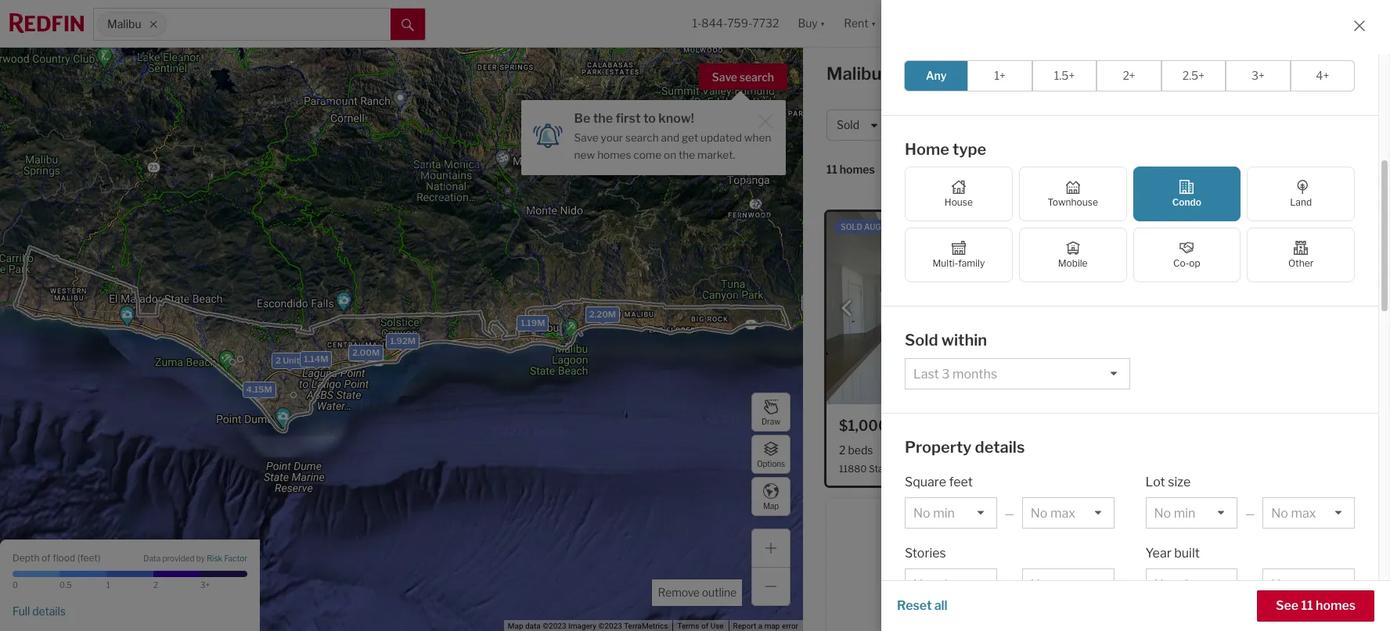 Task type: vqa. For each thing, say whether or not it's contained in the screenshot.
Malibu, CA Homes for Sale
yes



Task type: locate. For each thing, give the bounding box(es) containing it.
next button image
[[1060, 301, 1076, 317]]

of
[[41, 552, 51, 564], [702, 623, 709, 631]]

1 horizontal spatial 11
[[1301, 599, 1314, 614]]

0 horizontal spatial homes
[[598, 149, 631, 161]]

starfish
[[869, 464, 903, 475]]

0 vertical spatial sold
[[837, 119, 860, 132]]

save
[[712, 70, 738, 84], [574, 132, 599, 144]]

1 ©2023 from the left
[[543, 623, 567, 631]]

2 left units
[[276, 356, 281, 367]]

0 vertical spatial option group
[[904, 60, 1355, 91]]

3+ right market
[[1252, 69, 1265, 82]]

$1,000,000
[[839, 418, 921, 435]]

2023 right the 17,
[[895, 222, 916, 232]]

0 vertical spatial malibu,
[[827, 63, 886, 84]]

11 right see
[[1301, 599, 1314, 614]]

condo
[[1173, 197, 1202, 208]]

1 horizontal spatial 2
[[276, 356, 281, 367]]

remove outline button
[[653, 580, 742, 607]]

1 vertical spatial aug
[[1141, 509, 1158, 518]]

1 vertical spatial malibu,
[[921, 464, 952, 475]]

imagery
[[568, 623, 597, 631]]

city guide
[[1304, 68, 1364, 83]]

2 beds
[[839, 444, 873, 457]]

the right be
[[593, 111, 613, 126]]

3,
[[1159, 222, 1166, 232]]

homes right see
[[1316, 599, 1356, 614]]

1 horizontal spatial ©2023
[[599, 623, 622, 631]]

the right on
[[679, 149, 695, 161]]

3+ radio
[[1226, 60, 1291, 91]]

1 vertical spatial 11
[[1301, 599, 1314, 614]]

malibu,
[[827, 63, 886, 84], [921, 464, 952, 475]]

year built
[[1146, 547, 1200, 561]]

data
[[143, 555, 161, 564]]

feet down the 995 sq ft
[[949, 475, 973, 490]]

0 vertical spatial search
[[740, 70, 774, 84]]

0 horizontal spatial 3+
[[200, 581, 210, 590]]

0 horizontal spatial save
[[574, 132, 599, 144]]

aug left the 17,
[[864, 222, 881, 232]]

sort :
[[894, 163, 920, 176]]

within
[[942, 331, 987, 350]]

sold inside "button"
[[837, 119, 860, 132]]

market insights
[[1195, 68, 1288, 83]]

3+ inside '3+' option
[[1252, 69, 1265, 82]]

2 ©2023 from the left
[[599, 623, 622, 631]]

0
[[13, 581, 18, 590]]

ca down the 995 sq ft
[[954, 464, 967, 475]]

995 sq ft
[[936, 444, 983, 457]]

4+ radio
[[1291, 60, 1355, 91]]

1 vertical spatial sold
[[905, 331, 938, 350]]

1 vertical spatial homes
[[840, 163, 875, 176]]

of left use
[[702, 623, 709, 631]]

square
[[905, 475, 947, 490]]

risk
[[207, 555, 223, 564]]

0 vertical spatial of
[[41, 552, 51, 564]]

1 horizontal spatial the
[[679, 149, 695, 161]]

report
[[733, 623, 757, 631]]

guide
[[1331, 68, 1364, 83]]

—
[[1005, 507, 1015, 521], [1246, 507, 1255, 521], [1005, 579, 1015, 592], [1246, 579, 1255, 592]]

1 horizontal spatial ca
[[954, 464, 967, 475]]

save up new
[[574, 132, 599, 144]]

1 vertical spatial option group
[[905, 167, 1355, 283]]

1 horizontal spatial sold
[[905, 331, 938, 350]]

malibu, up sold "button" on the right
[[827, 63, 886, 84]]

sold for sold aug 17, 2023
[[841, 222, 863, 232]]

co-op
[[1174, 258, 1201, 269]]

Condo checkbox
[[1133, 167, 1241, 222]]

2 horizontal spatial homes
[[1316, 599, 1356, 614]]

homes down your
[[598, 149, 631, 161]]

0 vertical spatial 2
[[276, 356, 281, 367]]

property details
[[905, 438, 1025, 457]]

0 horizontal spatial ca
[[890, 63, 915, 84]]

0 horizontal spatial search
[[626, 132, 659, 144]]

of for terms
[[702, 623, 709, 631]]

0 vertical spatial homes
[[598, 149, 631, 161]]

map inside button
[[763, 501, 779, 511]]

terrametrics
[[624, 623, 668, 631]]

2023 right 3,
[[1168, 222, 1189, 232]]

aug
[[864, 222, 881, 232], [1141, 509, 1158, 518]]

know!
[[659, 111, 694, 126]]

17,
[[883, 222, 894, 232]]

data provided by risk factor
[[143, 555, 247, 564]]

insights
[[1241, 68, 1288, 83]]

save down 844-
[[712, 70, 738, 84]]

2 left beds
[[839, 444, 846, 457]]

0 horizontal spatial map
[[508, 623, 523, 631]]

1 vertical spatial feet
[[80, 552, 98, 564]]

map down options
[[763, 501, 779, 511]]

0 horizontal spatial 11
[[827, 163, 838, 176]]

0 vertical spatial 3+
[[1252, 69, 1265, 82]]

1 horizontal spatial of
[[702, 623, 709, 631]]

homes left •
[[840, 163, 875, 176]]

table button
[[1329, 166, 1367, 189]]

sold left the 17,
[[841, 222, 863, 232]]

full
[[13, 605, 30, 618]]

list box
[[905, 358, 1130, 390], [905, 498, 997, 529], [1022, 498, 1115, 529], [1146, 498, 1238, 529], [1263, 498, 1355, 529], [905, 569, 997, 601], [1022, 569, 1115, 601], [1146, 569, 1238, 601], [1263, 569, 1355, 601]]

0 horizontal spatial sold
[[837, 119, 860, 132]]

1 vertical spatial search
[[626, 132, 659, 144]]

1 vertical spatial map
[[508, 623, 523, 631]]

0 vertical spatial 11
[[827, 163, 838, 176]]

depth
[[13, 552, 39, 564]]

save inside button
[[712, 70, 738, 84]]

option group
[[904, 60, 1355, 91], [905, 167, 1355, 283]]

details up 90265
[[975, 438, 1025, 457]]

ca left any
[[890, 63, 915, 84]]

1 horizontal spatial malibu,
[[921, 464, 952, 475]]

property
[[905, 438, 972, 457]]

11 down sold "button" on the right
[[827, 163, 838, 176]]

search up come
[[626, 132, 659, 144]]

©2023 right the imagery
[[599, 623, 622, 631]]

google image
[[4, 612, 56, 632]]

to
[[644, 111, 656, 126]]

0 horizontal spatial details
[[32, 605, 66, 618]]

of left flood
[[41, 552, 51, 564]]

details inside button
[[32, 605, 66, 618]]

search down "7732"
[[740, 70, 774, 84]]

map
[[765, 623, 780, 631]]

lot
[[1146, 475, 1166, 490]]

ca
[[890, 63, 915, 84], [954, 464, 967, 475]]

0 horizontal spatial of
[[41, 552, 51, 564]]

save inside save your search and get updated when new homes come on the market.
[[574, 132, 599, 144]]

feet
[[949, 475, 973, 490], [80, 552, 98, 564]]

draw
[[762, 417, 781, 426]]

1+ radio
[[968, 60, 1033, 91]]

1 vertical spatial save
[[574, 132, 599, 144]]

1 horizontal spatial 3+
[[1252, 69, 1265, 82]]

details right full
[[32, 605, 66, 618]]

provided
[[162, 555, 195, 564]]

1 vertical spatial ca
[[954, 464, 967, 475]]

on
[[664, 149, 677, 161]]

1 vertical spatial 2
[[839, 444, 846, 457]]

4+
[[1316, 69, 1330, 82]]

any
[[926, 69, 947, 82]]

Co-op checkbox
[[1133, 228, 1241, 283]]

aug left 14,
[[1141, 509, 1158, 518]]

0 horizontal spatial malibu,
[[827, 63, 886, 84]]

full details
[[13, 605, 66, 618]]

home type
[[905, 140, 987, 159]]

2 down data
[[153, 581, 158, 590]]

0 horizontal spatial 2
[[153, 581, 158, 590]]

search inside save your search and get updated when new homes come on the market.
[[626, 132, 659, 144]]

feet right flood
[[80, 552, 98, 564]]

co-
[[1174, 258, 1190, 269]]

photos button
[[1265, 166, 1329, 190]]

1.19m
[[521, 318, 545, 329]]

1 horizontal spatial map
[[763, 501, 779, 511]]

updated
[[701, 132, 742, 144]]

sold left within
[[905, 331, 938, 350]]

details for property details
[[975, 438, 1025, 457]]

map button
[[752, 478, 791, 517]]

submit search image
[[402, 19, 414, 31]]

market insights link
[[1195, 51, 1288, 85]]

sold oct 3, 2023
[[1117, 222, 1189, 232]]

units
[[283, 356, 304, 367]]

map for map
[[763, 501, 779, 511]]

sold for sold oct 3, 2023
[[1117, 222, 1139, 232]]

depth of flood ( feet )
[[13, 552, 101, 564]]

1 horizontal spatial save
[[712, 70, 738, 84]]

map region
[[0, 0, 836, 632]]

0 horizontal spatial ©2023
[[543, 623, 567, 631]]

0 horizontal spatial aug
[[864, 222, 881, 232]]

1 horizontal spatial search
[[740, 70, 774, 84]]

3+ down by
[[200, 581, 210, 590]]

0 vertical spatial save
[[712, 70, 738, 84]]

Multi-family checkbox
[[905, 228, 1013, 283]]

Land checkbox
[[1247, 167, 1355, 222]]

0 vertical spatial feet
[[949, 475, 973, 490]]

1 horizontal spatial homes
[[840, 163, 875, 176]]

save your search and get updated when new homes come on the market.
[[574, 132, 772, 161]]

sold up 11 homes •
[[837, 119, 860, 132]]

1.92m
[[390, 336, 416, 347]]

type
[[953, 140, 987, 159]]

sold left 14,
[[1117, 509, 1139, 518]]

— for stories
[[1005, 579, 1015, 592]]

option group containing house
[[905, 167, 1355, 283]]

11 inside "button"
[[1301, 599, 1314, 614]]

your
[[601, 132, 623, 144]]

table
[[1332, 167, 1364, 182]]

be the first to know! dialog
[[521, 91, 786, 175]]

2023 right 14,
[[1172, 509, 1193, 518]]

0 vertical spatial details
[[975, 438, 1025, 457]]

2 horizontal spatial 2
[[839, 444, 846, 457]]

2.20m
[[589, 309, 616, 320], [589, 309, 616, 320]]

all
[[935, 599, 948, 614]]

1 horizontal spatial feet
[[949, 475, 973, 490]]

0 vertical spatial ca
[[890, 63, 915, 84]]

sold left oct
[[1117, 222, 1139, 232]]

malibu, down "995"
[[921, 464, 952, 475]]

option group containing any
[[904, 60, 1355, 91]]

come
[[634, 149, 662, 161]]

sold within
[[905, 331, 987, 350]]

report a map error link
[[733, 623, 799, 631]]

2 vertical spatial homes
[[1316, 599, 1356, 614]]

1 horizontal spatial aug
[[1141, 509, 1158, 518]]

0 vertical spatial aug
[[864, 222, 881, 232]]

0 vertical spatial the
[[593, 111, 613, 126]]

0 vertical spatial map
[[763, 501, 779, 511]]

1 vertical spatial of
[[702, 623, 709, 631]]

homes
[[598, 149, 631, 161], [840, 163, 875, 176], [1316, 599, 1356, 614]]

90265
[[969, 464, 1000, 475]]

— for square feet
[[1005, 507, 1015, 521]]

©2023 right data
[[543, 623, 567, 631]]

options
[[757, 459, 785, 469]]

1 horizontal spatial details
[[975, 438, 1025, 457]]

2 inside map region
[[276, 356, 281, 367]]

search
[[740, 70, 774, 84], [626, 132, 659, 144]]

map left data
[[508, 623, 523, 631]]

townhouse
[[1048, 197, 1098, 208]]

sold for sold
[[837, 119, 860, 132]]

sold
[[837, 119, 860, 132], [905, 331, 938, 350]]

1.5 baths
[[882, 444, 928, 457]]

1 vertical spatial the
[[679, 149, 695, 161]]

first
[[616, 111, 641, 126]]

flood
[[53, 552, 75, 564]]

2023 for sold aug 14, 2023
[[1172, 509, 1193, 518]]

1 vertical spatial details
[[32, 605, 66, 618]]



Task type: describe. For each thing, give the bounding box(es) containing it.
recommended button
[[920, 162, 1014, 177]]

Mobile checkbox
[[1019, 228, 1127, 283]]

11880 starfish ln, malibu, ca 90265
[[839, 464, 1000, 475]]

2023 for sold aug 17, 2023
[[895, 222, 916, 232]]

2 for 2 units
[[276, 356, 281, 367]]

0 horizontal spatial feet
[[80, 552, 98, 564]]

7732
[[753, 17, 779, 30]]

House checkbox
[[905, 167, 1013, 222]]

sale
[[1007, 63, 1043, 84]]

of for depth
[[41, 552, 51, 564]]

search inside the save search button
[[740, 70, 774, 84]]

mobile
[[1058, 258, 1088, 269]]

photo of 6801 shearwater ln, malibu, ca 90265 image
[[1103, 499, 1365, 632]]

844-
[[702, 17, 728, 30]]

house
[[945, 197, 973, 208]]

save search
[[712, 70, 774, 84]]

1+
[[995, 69, 1006, 82]]

sold aug 14, 2023
[[1117, 509, 1193, 518]]

city guide link
[[1304, 67, 1367, 85]]

:
[[917, 163, 920, 176]]

save for save your search and get updated when new homes come on the market.
[[574, 132, 599, 144]]

the inside save your search and get updated when new homes come on the market.
[[679, 149, 695, 161]]

draw button
[[752, 393, 791, 432]]

759-
[[728, 17, 753, 30]]

ln,
[[905, 464, 919, 475]]

remove outline
[[658, 586, 737, 600]]

11880
[[839, 464, 867, 475]]

photo of 6493 kanan dume rd, malibu, ca 90265 image
[[1103, 212, 1365, 405]]

details for full details
[[32, 605, 66, 618]]

1-
[[693, 17, 702, 30]]

2023 for sold oct 3, 2023
[[1168, 222, 1189, 232]]

photos
[[1268, 167, 1311, 182]]

remove
[[658, 586, 700, 600]]

family
[[959, 258, 985, 269]]

aug for 17,
[[864, 222, 881, 232]]

multi-family
[[933, 258, 985, 269]]

for
[[980, 63, 1004, 84]]

size
[[1168, 475, 1191, 490]]

data
[[525, 623, 541, 631]]

be the first to know!
[[574, 111, 694, 126]]

square feet
[[905, 475, 973, 490]]

2 vertical spatial 2
[[153, 581, 158, 590]]

1.5
[[882, 444, 897, 457]]

stories
[[905, 547, 946, 561]]

reset all
[[897, 599, 948, 614]]

terms of use
[[678, 623, 724, 631]]

2+
[[1123, 69, 1136, 82]]

— for year built
[[1246, 579, 1255, 592]]

homes inside see 11 homes "button"
[[1316, 599, 1356, 614]]

sold for sold within
[[905, 331, 938, 350]]

1.14m
[[304, 354, 328, 365]]

terms of use link
[[678, 623, 724, 631]]

factor
[[224, 555, 247, 564]]

reset all button
[[897, 591, 948, 622]]

other
[[1289, 258, 1314, 269]]

malibu, ca homes for sale
[[827, 63, 1043, 84]]

terms
[[678, 623, 700, 631]]

1 vertical spatial 3+
[[200, 581, 210, 590]]

995
[[936, 444, 958, 457]]

sold for sold aug 14, 2023
[[1117, 509, 1139, 518]]

see 11 homes button
[[1257, 591, 1375, 622]]

2.00m
[[352, 348, 380, 359]]

aug for 14,
[[1141, 509, 1158, 518]]

Any radio
[[904, 60, 969, 91]]

2 for 2 beds
[[839, 444, 846, 457]]

remove malibu image
[[149, 20, 158, 29]]

sold button
[[827, 110, 889, 141]]

built
[[1175, 547, 1200, 561]]

1
[[106, 581, 110, 590]]

1-844-759-7732
[[693, 17, 779, 30]]

homes inside save your search and get updated when new homes come on the market.
[[598, 149, 631, 161]]

0 horizontal spatial the
[[593, 111, 613, 126]]

— for lot size
[[1246, 507, 1255, 521]]

report a map error
[[733, 623, 799, 631]]

home
[[905, 140, 950, 159]]

Townhouse checkbox
[[1019, 167, 1127, 222]]

beds
[[848, 444, 873, 457]]

save for save search
[[712, 70, 738, 84]]

0.5
[[60, 581, 72, 590]]

city
[[1304, 68, 1328, 83]]

map for map data ©2023  imagery ©2023 terrametrics
[[508, 623, 523, 631]]

save search button
[[699, 63, 788, 90]]

previous button image
[[839, 301, 855, 317]]

baths
[[899, 444, 928, 457]]

1-844-759-7732 link
[[693, 17, 779, 30]]

2.5+ radio
[[1162, 60, 1226, 91]]

(
[[77, 552, 80, 564]]

Other checkbox
[[1247, 228, 1355, 283]]

risk factor link
[[207, 555, 247, 565]]

photo of 11880 starfish ln, malibu, ca 90265 image
[[827, 212, 1088, 405]]

land
[[1290, 197, 1312, 208]]

reset
[[897, 599, 932, 614]]

full details button
[[13, 605, 66, 619]]

see 11 homes
[[1276, 599, 1356, 614]]

1.5+
[[1055, 69, 1075, 82]]

when
[[744, 132, 772, 144]]

1.5+ radio
[[1033, 60, 1097, 91]]

market
[[1195, 68, 1238, 83]]

market.
[[698, 149, 735, 161]]

map data ©2023  imagery ©2023 terrametrics
[[508, 623, 668, 631]]

11 inside 11 homes •
[[827, 163, 838, 176]]

use
[[711, 623, 724, 631]]

2.5+
[[1183, 69, 1205, 82]]

recommended
[[922, 163, 1002, 176]]

get
[[682, 132, 699, 144]]

year
[[1146, 547, 1172, 561]]

homes inside 11 homes •
[[840, 163, 875, 176]]

2+ radio
[[1097, 60, 1162, 91]]



